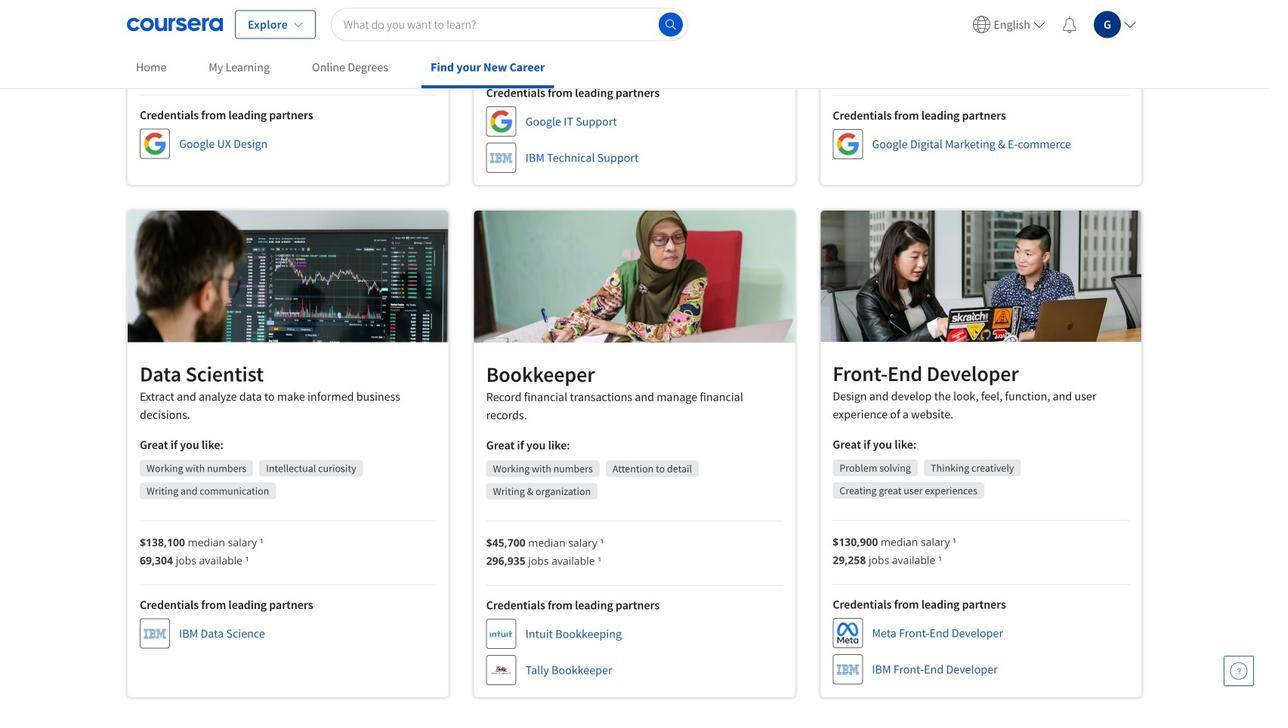 Task type: locate. For each thing, give the bounding box(es) containing it.
bookkeeper image
[[474, 211, 795, 343]]

None search field
[[331, 8, 688, 41]]

coursera image
[[127, 12, 223, 37]]

menu
[[967, 0, 1142, 49]]



Task type: vqa. For each thing, say whether or not it's contained in the screenshot.
Search Box
yes



Task type: describe. For each thing, give the bounding box(es) containing it.
What do you want to learn? text field
[[331, 8, 688, 41]]

help center image
[[1230, 663, 1248, 681]]

data scientist image
[[128, 211, 449, 343]]



